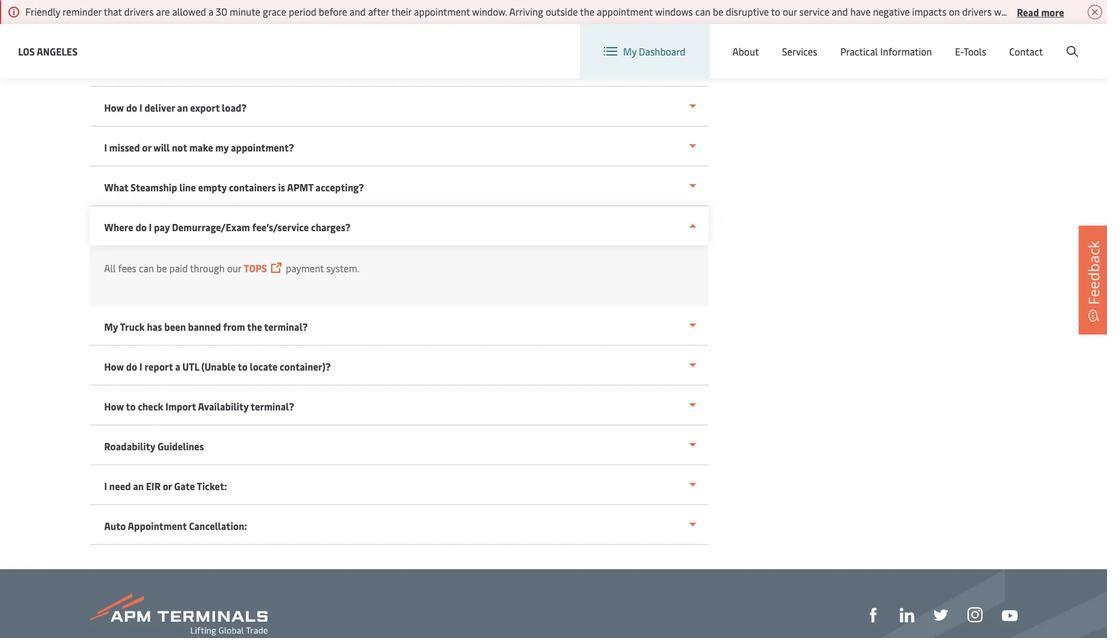 Task type: locate. For each thing, give the bounding box(es) containing it.
i left missed
[[104, 141, 107, 154]]

how down truck on the left bottom of the page
[[104, 360, 124, 373]]

utl
[[182, 360, 199, 373]]

my left truck on the left bottom of the page
[[104, 320, 118, 333]]

3 how from the top
[[104, 400, 124, 413]]

1 drivers from the left
[[124, 5, 154, 18]]

service
[[799, 5, 830, 18]]

system.
[[326, 262, 360, 275]]

2 horizontal spatial to
[[771, 5, 780, 18]]

to right disruptive
[[771, 5, 780, 18]]

can right windows on the right of page
[[695, 5, 711, 18]]

1 horizontal spatial or
[[163, 480, 172, 493]]

0 horizontal spatial the
[[247, 320, 262, 333]]

e-
[[955, 45, 964, 58]]

1 horizontal spatial be
[[713, 5, 724, 18]]

0 horizontal spatial a
[[175, 360, 180, 373]]

2 and from the left
[[832, 5, 848, 18]]

not
[[172, 141, 187, 154]]

a left utl
[[175, 360, 180, 373]]

1 on from the left
[[949, 5, 960, 18]]

i missed or will not make my appointment?
[[104, 141, 294, 154]]

my for my truck has been banned from the terminal?
[[104, 320, 118, 333]]

2 how from the top
[[104, 360, 124, 373]]

availability
[[198, 400, 249, 413]]

can
[[695, 5, 711, 18], [139, 262, 154, 275]]

1 vertical spatial the
[[247, 320, 262, 333]]

on
[[949, 5, 960, 18], [1042, 5, 1053, 18]]

i left deliver
[[139, 101, 142, 114]]

do left report on the left of the page
[[126, 360, 137, 373]]

1 vertical spatial terminal?
[[251, 400, 294, 413]]

how do i report a utl (unable to locate container)? button
[[90, 346, 708, 386]]

0 vertical spatial our
[[783, 5, 797, 18]]

to left check
[[126, 400, 136, 413]]

appointment right their
[[414, 5, 470, 18]]

on right impacts
[[949, 5, 960, 18]]

check
[[138, 400, 163, 413]]

my
[[623, 45, 637, 58], [104, 320, 118, 333]]

arriving
[[509, 5, 543, 18]]

appointment up my dashboard popup button
[[597, 5, 653, 18]]

i inside dropdown button
[[104, 480, 107, 493]]

an inside dropdown button
[[133, 480, 144, 493]]

1 horizontal spatial to
[[238, 360, 248, 373]]

demurrage/exam
[[172, 220, 250, 234]]

an left export
[[177, 101, 188, 114]]

1 vertical spatial be
[[156, 262, 167, 275]]

how up missed
[[104, 101, 124, 114]]

location
[[798, 35, 836, 48]]

an left the 'eir'
[[133, 480, 144, 493]]

do left deliver
[[126, 101, 137, 114]]

0 horizontal spatial an
[[133, 480, 144, 493]]

2 drivers from the left
[[962, 5, 992, 18]]

do left pay
[[136, 220, 147, 234]]

are
[[156, 5, 170, 18]]

our left service
[[783, 5, 797, 18]]

0 vertical spatial can
[[695, 5, 711, 18]]

1 horizontal spatial drivers
[[962, 5, 992, 18]]

deliver
[[144, 101, 175, 114]]

i need an eir or gate ticket: button
[[90, 466, 708, 506]]

missed
[[109, 141, 140, 154]]

the
[[580, 5, 595, 18], [247, 320, 262, 333]]

1 horizontal spatial our
[[783, 5, 797, 18]]

0 horizontal spatial on
[[949, 5, 960, 18]]

0 vertical spatial an
[[177, 101, 188, 114]]

be left disruptive
[[713, 5, 724, 18]]

on left time.
[[1042, 5, 1053, 18]]

instagram link
[[967, 607, 982, 623]]

how left check
[[104, 400, 124, 413]]

an
[[177, 101, 188, 114], [133, 480, 144, 493]]

can right fees
[[139, 262, 154, 275]]

locate
[[250, 360, 278, 373]]

my for my dashboard
[[623, 45, 637, 58]]

terminal? up container)?
[[264, 320, 308, 333]]

to left locate
[[238, 360, 248, 373]]

our
[[783, 5, 797, 18], [227, 262, 241, 275]]

a left 30
[[208, 5, 213, 18]]

los
[[18, 44, 35, 58]]

an inside dropdown button
[[177, 101, 188, 114]]

my left dashboard
[[623, 45, 637, 58]]

will
[[153, 141, 170, 154]]

or
[[142, 141, 151, 154], [163, 480, 172, 493]]

menu
[[904, 35, 929, 49]]

i left pay
[[149, 220, 152, 234]]

terminal?
[[264, 320, 308, 333], [251, 400, 294, 413]]

all
[[104, 262, 116, 275]]

instagram image
[[967, 608, 982, 623]]

all fees can be paid through our
[[104, 262, 244, 275]]

contact button
[[1009, 24, 1043, 79]]

1 vertical spatial how
[[104, 360, 124, 373]]

more
[[1041, 5, 1064, 18]]

where do i pay demurrage/exam fee's/service charges?
[[104, 220, 351, 234]]

fees
[[118, 262, 136, 275]]

read more
[[1017, 5, 1064, 18]]

los angeles link
[[18, 44, 78, 59]]

be
[[713, 5, 724, 18], [156, 262, 167, 275]]

or inside i need an eir or gate ticket: dropdown button
[[163, 480, 172, 493]]

(unable
[[201, 360, 236, 373]]

window.
[[472, 5, 507, 18]]

our left tops link
[[227, 262, 241, 275]]

1 horizontal spatial my
[[623, 45, 637, 58]]

the right from
[[247, 320, 262, 333]]

containers
[[229, 181, 276, 194]]

1 vertical spatial can
[[139, 262, 154, 275]]

impacts
[[912, 5, 947, 18]]

my inside popup button
[[623, 45, 637, 58]]

apmt footer logo image
[[90, 594, 267, 636]]

drivers
[[124, 5, 154, 18], [962, 5, 992, 18]]

/
[[1012, 35, 1016, 49]]

how
[[104, 101, 124, 114], [104, 360, 124, 373], [104, 400, 124, 413]]

0 horizontal spatial to
[[126, 400, 136, 413]]

payment
[[286, 262, 324, 275]]

windows
[[655, 5, 693, 18]]

0 horizontal spatial and
[[350, 5, 366, 18]]

fill 44 link
[[933, 607, 948, 623]]

0 horizontal spatial be
[[156, 262, 167, 275]]

time.
[[1055, 5, 1077, 18]]

or left will at the top
[[142, 141, 151, 154]]

1 vertical spatial or
[[163, 480, 172, 493]]

0 vertical spatial or
[[142, 141, 151, 154]]

period
[[289, 5, 316, 18]]

about button
[[733, 24, 759, 79]]

1 vertical spatial an
[[133, 480, 144, 493]]

make
[[189, 141, 213, 154]]

charges?
[[311, 220, 351, 234]]

and
[[350, 5, 366, 18], [832, 5, 848, 18]]

drivers left are
[[124, 5, 154, 18]]

import
[[165, 400, 196, 413]]

friendly
[[25, 5, 60, 18]]

and left the after on the left top of page
[[350, 5, 366, 18]]

drivers left who
[[962, 5, 992, 18]]

1 vertical spatial a
[[175, 360, 180, 373]]

0 horizontal spatial drivers
[[124, 5, 154, 18]]

been
[[164, 320, 186, 333]]

e-tools button
[[955, 24, 986, 79]]

i left need
[[104, 480, 107, 493]]

how do i report a utl (unable to locate container)?
[[104, 360, 331, 373]]

2 vertical spatial to
[[126, 400, 136, 413]]

how for how to check import availability terminal?
[[104, 400, 124, 413]]

0 vertical spatial do
[[126, 101, 137, 114]]

or right the 'eir'
[[163, 480, 172, 493]]

and left have
[[832, 5, 848, 18]]

facebook image
[[866, 608, 880, 623]]

payment system.
[[283, 262, 360, 275]]

terminal? inside dropdown button
[[251, 400, 294, 413]]

how inside dropdown button
[[104, 400, 124, 413]]

1 vertical spatial to
[[238, 360, 248, 373]]

0 vertical spatial how
[[104, 101, 124, 114]]

0 vertical spatial a
[[208, 5, 213, 18]]

auto
[[104, 519, 126, 533]]

reminder
[[63, 5, 102, 18]]

has
[[147, 320, 162, 333]]

how for how do i deliver an export load?
[[104, 101, 124, 114]]

1 horizontal spatial and
[[832, 5, 848, 18]]

2 vertical spatial do
[[126, 360, 137, 373]]

1 how from the top
[[104, 101, 124, 114]]

1 horizontal spatial an
[[177, 101, 188, 114]]

1 horizontal spatial on
[[1042, 5, 1053, 18]]

1 horizontal spatial appointment
[[597, 5, 653, 18]]

login / create account link
[[964, 24, 1084, 60]]

close alert image
[[1088, 5, 1102, 19]]

appointment
[[414, 5, 470, 18], [597, 5, 653, 18]]

angeles
[[37, 44, 78, 58]]

2 vertical spatial how
[[104, 400, 124, 413]]

0 vertical spatial terminal?
[[264, 320, 308, 333]]

the right outside
[[580, 5, 595, 18]]

0 vertical spatial the
[[580, 5, 595, 18]]

linkedin image
[[900, 608, 914, 623]]

my inside dropdown button
[[104, 320, 118, 333]]

0 horizontal spatial or
[[142, 141, 151, 154]]

terminal? down locate
[[251, 400, 294, 413]]

0 horizontal spatial appointment
[[414, 5, 470, 18]]

appointment?
[[231, 141, 294, 154]]

switch
[[767, 35, 796, 48]]

linkedin__x28_alt_x29__3_ link
[[900, 607, 914, 623]]

0 horizontal spatial our
[[227, 262, 241, 275]]

1 vertical spatial my
[[104, 320, 118, 333]]

1 vertical spatial do
[[136, 220, 147, 234]]

i for pay
[[149, 220, 152, 234]]

a
[[208, 5, 213, 18], [175, 360, 180, 373]]

0 vertical spatial my
[[623, 45, 637, 58]]

be left paid
[[156, 262, 167, 275]]

1 horizontal spatial the
[[580, 5, 595, 18]]

i left report on the left of the page
[[139, 360, 142, 373]]

0 horizontal spatial my
[[104, 320, 118, 333]]



Task type: describe. For each thing, give the bounding box(es) containing it.
that
[[104, 5, 122, 18]]

information
[[880, 45, 932, 58]]

line
[[179, 181, 196, 194]]

have
[[850, 5, 871, 18]]

through
[[190, 262, 225, 275]]

fee's/service
[[252, 220, 309, 234]]

about
[[733, 45, 759, 58]]

tools
[[964, 45, 986, 58]]

twitter image
[[933, 608, 948, 623]]

who
[[994, 5, 1012, 18]]

i missed or will not make my appointment? button
[[90, 127, 708, 167]]

steamship
[[130, 181, 177, 194]]

global
[[874, 35, 902, 49]]

my dashboard
[[623, 45, 685, 58]]

to inside how to check import availability terminal? dropdown button
[[126, 400, 136, 413]]

export
[[190, 101, 220, 114]]

empty
[[198, 181, 227, 194]]

is
[[278, 181, 285, 194]]

drivers
[[1079, 5, 1107, 18]]

1 horizontal spatial can
[[695, 5, 711, 18]]

minute
[[230, 5, 260, 18]]

i for report
[[139, 360, 142, 373]]

guidelines
[[157, 440, 204, 453]]

arrive
[[1015, 5, 1040, 18]]

how for how do i report a utl (unable to locate container)?
[[104, 360, 124, 373]]

a inside how do i report a utl (unable to locate container)? dropdown button
[[175, 360, 180, 373]]

2 appointment from the left
[[597, 5, 653, 18]]

outside
[[546, 5, 578, 18]]

container)?
[[280, 360, 331, 373]]

1 and from the left
[[350, 5, 366, 18]]

apmt
[[287, 181, 313, 194]]

from
[[223, 320, 245, 333]]

0 horizontal spatial can
[[139, 262, 154, 275]]

1 vertical spatial our
[[227, 262, 241, 275]]

login / create account
[[987, 35, 1084, 49]]

pay
[[154, 220, 170, 234]]

need
[[109, 480, 131, 493]]

practical information button
[[840, 24, 932, 79]]

1 horizontal spatial a
[[208, 5, 213, 18]]

or inside the i missed or will not make my appointment? dropdown button
[[142, 141, 151, 154]]

friendly reminder that drivers are allowed a 30 minute grace period before and after their appointment window. arriving outside the appointment windows can be disruptive to our service and have negative impacts on drivers who arrive on time. drivers
[[25, 5, 1107, 18]]

i for deliver
[[139, 101, 142, 114]]

gate
[[174, 480, 195, 493]]

what steamship line empty containers is apmt accepting?
[[104, 181, 364, 194]]

e-tools
[[955, 45, 986, 58]]

banned
[[188, 320, 221, 333]]

disruptive
[[726, 5, 769, 18]]

appointment
[[128, 519, 187, 533]]

youtube image
[[1002, 611, 1017, 621]]

my
[[215, 141, 229, 154]]

global menu button
[[848, 24, 941, 60]]

feedback button
[[1079, 225, 1107, 334]]

feedback
[[1084, 241, 1103, 305]]

services button
[[782, 24, 817, 79]]

roadability guidelines button
[[90, 426, 708, 466]]

before
[[319, 5, 347, 18]]

where
[[104, 220, 133, 234]]

my truck has been banned from the terminal? button
[[90, 306, 708, 346]]

where do i pay demurrage/exam fee's/service charges? button
[[90, 207, 708, 245]]

their
[[391, 5, 412, 18]]

grace
[[263, 5, 286, 18]]

the inside dropdown button
[[247, 320, 262, 333]]

to inside how do i report a utl (unable to locate container)? dropdown button
[[238, 360, 248, 373]]

los angeles
[[18, 44, 78, 58]]

roadability guidelines
[[104, 440, 204, 453]]

load?
[[222, 101, 247, 114]]

truck
[[120, 320, 145, 333]]

2 on from the left
[[1042, 5, 1053, 18]]

0 vertical spatial be
[[713, 5, 724, 18]]

do for report
[[126, 360, 137, 373]]

practical information
[[840, 45, 932, 58]]

tops link
[[244, 262, 269, 275]]

read more button
[[1017, 4, 1064, 19]]

do for pay
[[136, 220, 147, 234]]

read
[[1017, 5, 1039, 18]]

what
[[104, 181, 128, 194]]

ticket:
[[197, 480, 227, 493]]

switch location
[[767, 35, 836, 48]]

do for deliver
[[126, 101, 137, 114]]

create
[[1019, 35, 1046, 49]]

how to check import availability terminal?
[[104, 400, 294, 413]]

eir
[[146, 480, 161, 493]]

tops
[[244, 262, 269, 275]]

1 appointment from the left
[[414, 5, 470, 18]]

0 vertical spatial to
[[771, 5, 780, 18]]

what steamship line empty containers is apmt accepting? button
[[90, 167, 708, 207]]

how do i deliver an export load?
[[104, 101, 247, 114]]

shape link
[[866, 607, 880, 623]]

how do i deliver an export load? button
[[90, 87, 708, 127]]

cancellation:
[[189, 519, 247, 533]]

terminal? inside dropdown button
[[264, 320, 308, 333]]

accepting?
[[315, 181, 364, 194]]

i need an eir or gate ticket:
[[104, 480, 227, 493]]

services
[[782, 45, 817, 58]]

paid
[[169, 262, 188, 275]]



Task type: vqa. For each thing, say whether or not it's contained in the screenshot.
-
no



